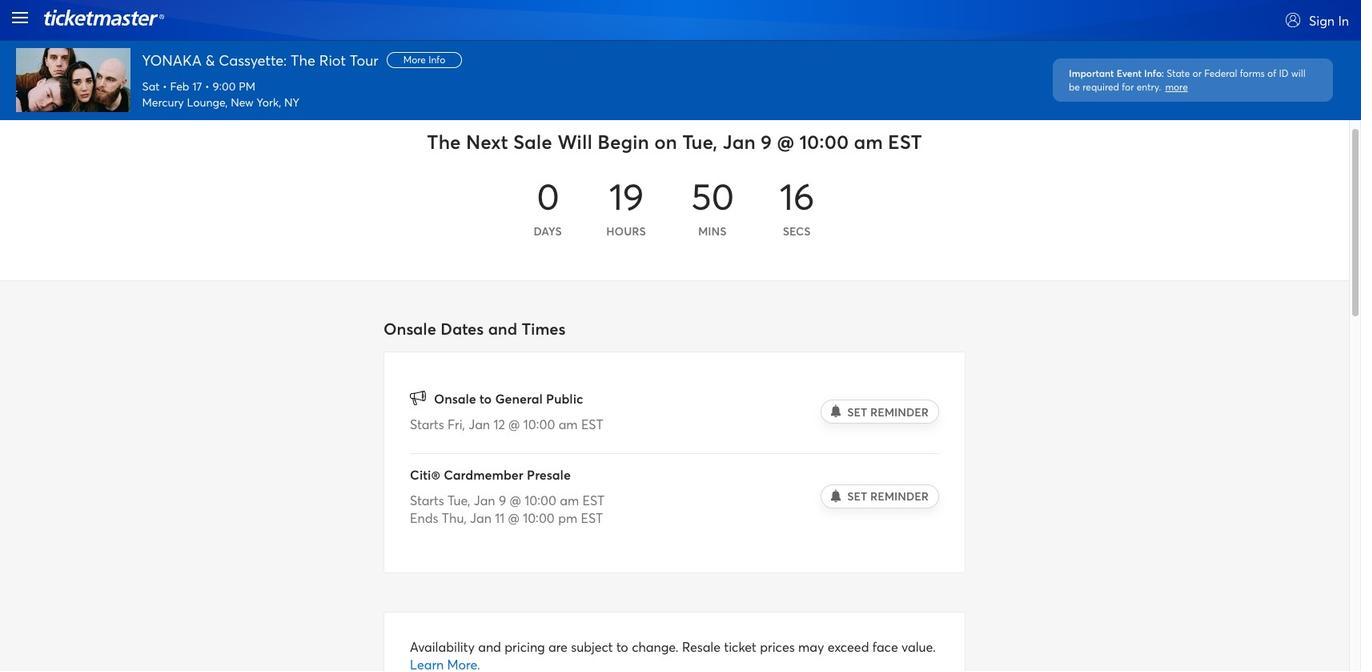 Task type: vqa. For each thing, say whether or not it's contained in the screenshot.
Starts to the top
yes



Task type: locate. For each thing, give the bounding box(es) containing it.
tue, up thu,
[[448, 492, 470, 509]]

1 vertical spatial starts
[[410, 492, 444, 509]]

onsale left dates
[[384, 318, 436, 339]]

set
[[847, 404, 867, 419], [847, 489, 867, 504]]

0 vertical spatial onsale
[[384, 318, 436, 339]]

1 vertical spatial set reminder button
[[821, 485, 939, 509]]

starts tue, jan 9 @ 10:00 am est ends thu, jan 11 @ 10:00 pm est
[[410, 492, 605, 526]]

0 vertical spatial 9
[[761, 129, 772, 155]]

the left riot
[[291, 50, 315, 70]]

1 vertical spatial 9
[[499, 492, 506, 509]]

9:00
[[213, 78, 236, 94]]

more info button
[[386, 52, 462, 68]]

0 horizontal spatial the
[[291, 50, 315, 70]]

and left pricing
[[478, 638, 501, 655]]

subject
[[571, 638, 613, 655]]

1 vertical spatial reminder
[[870, 489, 929, 504]]

• right 17
[[205, 78, 210, 94]]

starts
[[410, 416, 444, 433], [410, 492, 444, 509]]

1 horizontal spatial tue,
[[682, 129, 718, 155]]

info right the more
[[429, 54, 445, 66]]

availability
[[410, 638, 475, 655]]

2 set from the top
[[847, 489, 867, 504]]

ends
[[410, 510, 438, 526]]

tue,
[[682, 129, 718, 155], [448, 492, 470, 509]]

sign
[[1309, 12, 1335, 29]]

id
[[1279, 67, 1289, 79]]

jan
[[723, 129, 756, 155], [469, 416, 490, 433], [474, 492, 495, 509], [470, 510, 492, 526]]

more
[[1165, 80, 1188, 92]]

set reminder for tue, jan 9 @ 10:00 am est
[[847, 489, 929, 504]]

times
[[522, 318, 566, 339]]

2 set reminder button from the top
[[821, 485, 939, 509]]

to right subject
[[616, 638, 628, 655]]

1 horizontal spatial 9
[[761, 129, 772, 155]]

days
[[534, 223, 562, 239]]

set reminder button
[[821, 400, 939, 424], [821, 485, 939, 509]]

onsale to general public
[[434, 390, 583, 407]]

the left next
[[427, 129, 461, 155]]

sign in
[[1309, 12, 1349, 29]]

0 vertical spatial set reminder
[[847, 404, 929, 419]]

cassyette:
[[219, 50, 287, 70]]

info up entry. on the right of page
[[1144, 66, 1162, 79]]

2 starts from the top
[[410, 492, 444, 509]]

1 • from the left
[[163, 78, 167, 94]]

0 vertical spatial starts
[[410, 416, 444, 433]]

tue, right on
[[682, 129, 718, 155]]

0 horizontal spatial •
[[163, 78, 167, 94]]

1 vertical spatial tue,
[[448, 492, 470, 509]]

set reminder for fri, jan 12 @ 10:00 am est
[[847, 404, 929, 419]]

2 reminder from the top
[[870, 489, 929, 504]]

forms
[[1240, 67, 1265, 79]]

reminder for tue, jan 9 @ 10:00 am est
[[870, 489, 929, 504]]

0 days
[[534, 171, 562, 239]]

sat • feb 17 • 9:00 pm mercury lounge, new york, ny
[[142, 78, 299, 109]]

state or federal forms of id will be required for entry.
[[1069, 67, 1306, 92]]

1 vertical spatial to
[[616, 638, 628, 655]]

secs
[[783, 223, 811, 239]]

ny
[[284, 94, 299, 109]]

0 vertical spatial reminder
[[870, 404, 929, 419]]

the
[[291, 50, 315, 70], [427, 129, 461, 155]]

set for tue, jan 9 @ 10:00 am est
[[847, 489, 867, 504]]

2 set reminder from the top
[[847, 489, 929, 504]]

and
[[488, 318, 517, 339], [478, 638, 501, 655]]

2 vertical spatial am
[[560, 492, 579, 509]]

important
[[1069, 66, 1114, 79]]

info
[[429, 54, 445, 66], [1144, 66, 1162, 79]]

presale
[[527, 466, 571, 483]]

0 vertical spatial set reminder button
[[821, 400, 939, 424]]

onsale for onsale to general public
[[434, 390, 476, 407]]

next
[[466, 129, 508, 155]]

will
[[557, 129, 593, 155]]

to
[[480, 390, 492, 407], [616, 638, 628, 655]]

new
[[231, 94, 254, 109]]

starts inside "starts tue, jan 9 @ 10:00 am est ends thu, jan 11 @ 10:00 pm est"
[[410, 492, 444, 509]]

1 horizontal spatial •
[[205, 78, 210, 94]]

state
[[1167, 67, 1190, 79]]

hours
[[606, 223, 646, 239]]

0 horizontal spatial to
[[480, 390, 492, 407]]

reminder for fri, jan 12 @ 10:00 am est
[[870, 404, 929, 419]]

in
[[1338, 12, 1349, 29]]

required
[[1083, 80, 1119, 92]]

9
[[761, 129, 772, 155], [499, 492, 506, 509]]

prices
[[760, 638, 795, 655]]

yonaka
[[142, 50, 202, 70]]

dates
[[441, 318, 484, 339]]

riot
[[319, 50, 346, 70]]

1 vertical spatial set reminder
[[847, 489, 929, 504]]

1 starts from the top
[[410, 416, 444, 433]]

am inside "starts tue, jan 9 @ 10:00 am est ends thu, jan 11 @ 10:00 pm est"
[[560, 492, 579, 509]]

1 vertical spatial am
[[559, 416, 578, 433]]

12
[[494, 416, 505, 433]]

0 horizontal spatial 9
[[499, 492, 506, 509]]

pricing
[[505, 638, 545, 655]]

1 vertical spatial onsale
[[434, 390, 476, 407]]

est
[[888, 129, 922, 155], [581, 416, 603, 433], [582, 492, 605, 509], [581, 510, 603, 526]]

@ right 11
[[508, 510, 520, 526]]

jan up 11
[[474, 492, 495, 509]]

1 reminder from the top
[[870, 404, 929, 419]]

• right sat
[[163, 78, 167, 94]]

19 hours
[[606, 171, 646, 239]]

1 set from the top
[[847, 404, 867, 419]]

onsale up the fri,
[[434, 390, 476, 407]]

@ down citi® cardmember presale
[[510, 492, 521, 509]]

and right dates
[[488, 318, 517, 339]]

1 set reminder from the top
[[847, 404, 929, 419]]

to left general
[[480, 390, 492, 407]]

1 horizontal spatial the
[[427, 129, 461, 155]]

0 horizontal spatial tue,
[[448, 492, 470, 509]]

jan left 12
[[469, 416, 490, 433]]

set reminder
[[847, 404, 929, 419], [847, 489, 929, 504]]

exceed
[[828, 638, 869, 655]]

0 vertical spatial am
[[854, 129, 883, 155]]

0 vertical spatial the
[[291, 50, 315, 70]]

more
[[403, 54, 426, 66]]

reminder
[[870, 404, 929, 419], [870, 489, 929, 504]]

am
[[854, 129, 883, 155], [559, 416, 578, 433], [560, 492, 579, 509]]

0
[[537, 171, 560, 220]]

onsale
[[384, 318, 436, 339], [434, 390, 476, 407]]

starts left the fri,
[[410, 416, 444, 433]]

starts up ends
[[410, 492, 444, 509]]

1 vertical spatial set
[[847, 489, 867, 504]]

1 set reminder button from the top
[[821, 400, 939, 424]]

10:00
[[800, 129, 849, 155], [523, 416, 555, 433], [525, 492, 556, 509], [523, 510, 555, 526]]

0 vertical spatial set
[[847, 404, 867, 419]]

0 horizontal spatial info
[[429, 54, 445, 66]]

lounge,
[[187, 94, 228, 109]]

•
[[163, 78, 167, 94], [205, 78, 210, 94]]

jan up 50
[[723, 129, 756, 155]]



Task type: describe. For each thing, give the bounding box(es) containing it.
1 vertical spatial and
[[478, 638, 501, 655]]

tour
[[350, 50, 378, 70]]

entry.
[[1137, 80, 1161, 92]]

9 inside "starts tue, jan 9 @ 10:00 am est ends thu, jan 11 @ 10:00 pm est"
[[499, 492, 506, 509]]

face
[[873, 638, 898, 655]]

more info
[[403, 54, 445, 66]]

1 vertical spatial the
[[427, 129, 461, 155]]

fri,
[[448, 416, 465, 433]]

cardmember
[[444, 466, 524, 483]]

important event info :
[[1069, 66, 1164, 79]]

17
[[192, 78, 202, 94]]

1 horizontal spatial to
[[616, 638, 628, 655]]

event
[[1117, 66, 1142, 79]]

thu,
[[442, 510, 467, 526]]

value.
[[902, 638, 936, 655]]

16
[[780, 171, 815, 220]]

public
[[546, 390, 583, 407]]

19
[[609, 171, 644, 220]]

2 • from the left
[[205, 78, 210, 94]]

the next sale will begin on tue, jan 9 @ 10:00 am est
[[427, 129, 922, 155]]

am for starts tue, jan 9 @ 10:00 am est ends thu, jan 11 @ 10:00 pm est
[[560, 492, 579, 509]]

or
[[1193, 67, 1202, 79]]

10:00 up 16
[[800, 129, 849, 155]]

starts for starts fri, jan 12 @ 10:00 am est
[[410, 416, 444, 433]]

begin
[[598, 129, 649, 155]]

federal
[[1204, 67, 1238, 79]]

resale
[[682, 638, 721, 655]]

citi®
[[410, 466, 440, 483]]

set reminder button for tue, jan 9 @ 10:00 am est
[[821, 485, 939, 509]]

set for fri, jan 12 @ 10:00 am est
[[847, 404, 867, 419]]

50
[[691, 171, 734, 220]]

will
[[1291, 67, 1306, 79]]

are
[[549, 638, 568, 655]]

&
[[206, 50, 215, 70]]

1 horizontal spatial info
[[1144, 66, 1162, 79]]

mins
[[698, 223, 727, 239]]

onsale for onsale dates and times
[[384, 318, 436, 339]]

feb
[[170, 78, 189, 94]]

yonaka & cassyette: the riot tour
[[142, 50, 378, 70]]

ticket
[[724, 638, 757, 655]]

availability and pricing are subject to change. resale ticket prices may exceed face value.
[[410, 638, 936, 655]]

of
[[1268, 67, 1276, 79]]

for
[[1122, 80, 1134, 92]]

starts for starts tue, jan 9 @ 10:00 am est ends thu, jan 11 @ 10:00 pm est
[[410, 492, 444, 509]]

pm
[[558, 510, 577, 526]]

am for starts fri, jan 12 @ 10:00 am est
[[559, 416, 578, 433]]

jan left 11
[[470, 510, 492, 526]]

sat
[[142, 78, 160, 94]]

50 mins
[[691, 171, 734, 239]]

change.
[[632, 638, 679, 655]]

tue, inside "starts tue, jan 9 @ 10:00 am est ends thu, jan 11 @ 10:00 pm est"
[[448, 492, 470, 509]]

10:00 left pm
[[523, 510, 555, 526]]

@ right 12
[[508, 416, 520, 433]]

may
[[798, 638, 824, 655]]

16 secs
[[780, 171, 815, 239]]

10:00 down presale
[[525, 492, 556, 509]]

:
[[1162, 66, 1164, 79]]

sign in button
[[1285, 12, 1349, 33]]

citi® cardmember presale
[[410, 466, 571, 483]]

more button
[[1165, 80, 1188, 94]]

mercury lounge, new york, ny link
[[142, 94, 299, 109]]

0 vertical spatial tue,
[[682, 129, 718, 155]]

info inside button
[[429, 54, 445, 66]]

onsale dates and times
[[384, 318, 566, 339]]

10:00 down general
[[523, 416, 555, 433]]

pm
[[239, 78, 256, 94]]

0 vertical spatial and
[[488, 318, 517, 339]]

york,
[[257, 94, 281, 109]]

0 vertical spatial to
[[480, 390, 492, 407]]

set reminder button for fri, jan 12 @ 10:00 am est
[[821, 400, 939, 424]]

11
[[495, 510, 505, 526]]

mercury
[[142, 94, 184, 109]]

on
[[654, 129, 677, 155]]

general
[[495, 390, 543, 407]]

be
[[1069, 80, 1080, 92]]

@ up 16
[[777, 129, 794, 155]]

sale
[[513, 129, 552, 155]]

starts fri, jan 12 @ 10:00 am est
[[410, 416, 603, 433]]



